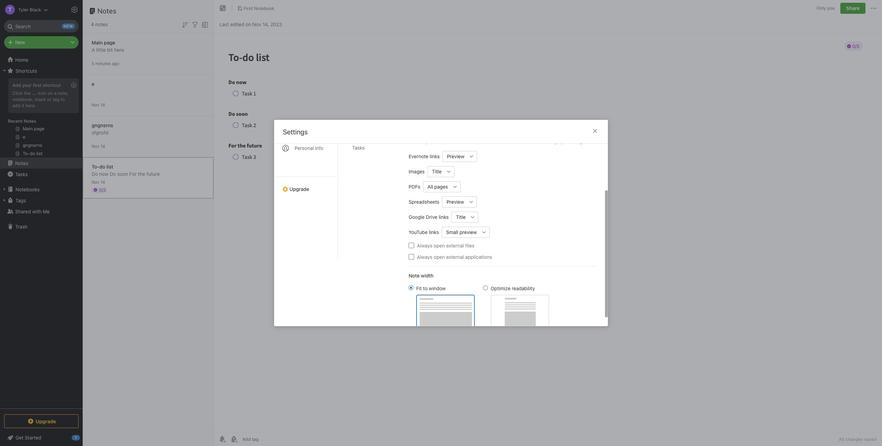 Task type: locate. For each thing, give the bounding box(es) containing it.
0 vertical spatial to
[[61, 97, 65, 102]]

2 nov 14 from the top
[[92, 144, 105, 149]]

0 vertical spatial upgrade button
[[275, 177, 338, 195]]

0 vertical spatial external
[[447, 243, 464, 248]]

or
[[47, 97, 51, 102]]

the left ...
[[24, 90, 31, 96]]

the inside tree
[[24, 90, 31, 96]]

1 vertical spatial title
[[456, 214, 466, 220]]

title button for google drive links
[[452, 212, 468, 223]]

new
[[15, 39, 25, 45]]

2 always from the top
[[417, 254, 433, 260]]

group containing add your first shortcut
[[0, 76, 82, 160]]

0 vertical spatial title button
[[428, 166, 444, 177]]

...
[[32, 90, 37, 96]]

small preview
[[447, 229, 477, 235]]

all left the pages
[[428, 184, 433, 190]]

note list element
[[83, 0, 214, 446]]

1 vertical spatial preview button
[[442, 196, 466, 207]]

stack
[[35, 97, 46, 102]]

1 vertical spatial external
[[447, 254, 464, 260]]

are
[[543, 139, 550, 145]]

the
[[24, 90, 31, 96], [138, 171, 145, 177]]

share
[[847, 5, 860, 11]]

external
[[447, 243, 464, 248], [447, 254, 464, 260]]

0 vertical spatial title
[[432, 169, 442, 175]]

home link
[[0, 54, 83, 65]]

Choose default view option for Spreadsheets field
[[442, 196, 477, 207]]

soon
[[117, 171, 128, 177]]

nov down the e in the left top of the page
[[92, 102, 99, 107]]

options?
[[559, 139, 578, 145]]

1 vertical spatial your
[[426, 139, 435, 145]]

0 horizontal spatial all
[[428, 184, 433, 190]]

notes inside note list element
[[98, 7, 117, 15]]

open down always open external files
[[434, 254, 445, 260]]

0 horizontal spatial to
[[61, 97, 65, 102]]

tasks
[[352, 145, 365, 151], [15, 171, 28, 177]]

1 horizontal spatial the
[[138, 171, 145, 177]]

1 always from the top
[[417, 243, 433, 248]]

to down note,
[[61, 97, 65, 102]]

0 vertical spatial the
[[24, 90, 31, 96]]

small preview button
[[442, 227, 479, 238]]

1 vertical spatial to
[[423, 285, 428, 291]]

1 vertical spatial title button
[[452, 212, 468, 223]]

title up the all pages button
[[432, 169, 442, 175]]

0 horizontal spatial title
[[432, 169, 442, 175]]

title
[[432, 169, 442, 175], [456, 214, 466, 220]]

1 vertical spatial all
[[840, 437, 845, 442]]

1 open from the top
[[434, 243, 445, 248]]

gngnsrns
[[92, 122, 113, 128]]

to right fit on the bottom left
[[423, 285, 428, 291]]

recent
[[8, 118, 23, 124]]

preview for evernote links
[[447, 153, 465, 159]]

1 horizontal spatial upgrade button
[[275, 177, 338, 195]]

always for always open external files
[[417, 243, 433, 248]]

2 vertical spatial 14
[[101, 180, 105, 185]]

1 horizontal spatial to
[[423, 285, 428, 291]]

do down list
[[110, 171, 116, 177]]

note,
[[58, 90, 69, 96]]

edited
[[230, 21, 245, 27]]

preview
[[447, 153, 465, 159], [447, 199, 464, 205]]

1 nov 14 from the top
[[92, 102, 105, 107]]

youtube links
[[409, 229, 439, 235]]

note window element
[[214, 0, 883, 446]]

14 up 0/3
[[101, 180, 105, 185]]

tasks tab
[[347, 142, 398, 153]]

your inside group
[[22, 82, 32, 88]]

1 vertical spatial open
[[434, 254, 445, 260]]

title up small preview button
[[456, 214, 466, 220]]

Always open external applications checkbox
[[409, 254, 415, 260]]

all
[[428, 184, 433, 190], [840, 437, 845, 442]]

notebook
[[254, 5, 275, 11]]

sfgnsfd
[[92, 130, 108, 135]]

1 vertical spatial 14
[[101, 144, 105, 149]]

for
[[129, 171, 137, 177]]

your left default
[[426, 139, 435, 145]]

14 for gngnsrns
[[101, 144, 105, 149]]

1 horizontal spatial on
[[246, 21, 251, 27]]

preview up title field
[[447, 199, 464, 205]]

notes
[[98, 7, 117, 15], [24, 118, 36, 124], [15, 160, 28, 166]]

external for applications
[[447, 254, 464, 260]]

Optimize readability radio
[[484, 285, 488, 290]]

0 horizontal spatial upgrade
[[36, 419, 56, 424]]

do down to-
[[92, 171, 98, 177]]

settings
[[283, 128, 308, 136]]

0 vertical spatial 14
[[101, 102, 105, 107]]

on
[[246, 21, 251, 27], [48, 90, 53, 96]]

0 vertical spatial open
[[434, 243, 445, 248]]

on right "edited"
[[246, 21, 251, 27]]

your up click the ...
[[22, 82, 32, 88]]

for
[[465, 139, 471, 145]]

0 vertical spatial all
[[428, 184, 433, 190]]

tasks inside button
[[15, 171, 28, 177]]

0 horizontal spatial tasks
[[15, 171, 28, 177]]

preview inside choose default view option for evernote links field
[[447, 153, 465, 159]]

14 down sfgnsfd
[[101, 144, 105, 149]]

nov
[[253, 21, 261, 27], [92, 102, 99, 107], [92, 144, 99, 149], [92, 180, 99, 185]]

title inside choose default view option for images field
[[432, 169, 442, 175]]

0 horizontal spatial the
[[24, 90, 31, 96]]

here
[[114, 47, 124, 53]]

the inside the to-do list do now do soon for the future
[[138, 171, 145, 177]]

the right 'for'
[[138, 171, 145, 177]]

14 for e
[[101, 102, 105, 107]]

1 vertical spatial on
[[48, 90, 53, 96]]

nov 14 up gngnsrns
[[92, 102, 105, 107]]

upgrade
[[290, 186, 309, 192], [36, 419, 56, 424]]

14 up gngnsrns
[[101, 102, 105, 107]]

all inside button
[[428, 184, 433, 190]]

add
[[12, 103, 20, 108]]

personal
[[295, 145, 314, 151]]

2 vertical spatial nov 14
[[92, 180, 105, 185]]

tree
[[0, 54, 83, 408]]

icon on a note, notebook, stack or tag to add it here.
[[12, 90, 69, 108]]

recent notes
[[8, 118, 36, 124]]

2 open from the top
[[434, 254, 445, 260]]

title button down preview field
[[452, 212, 468, 223]]

main
[[92, 39, 103, 45]]

0 horizontal spatial your
[[22, 82, 32, 88]]

your
[[22, 82, 32, 88], [426, 139, 435, 145]]

1 horizontal spatial do
[[110, 171, 116, 177]]

nov 14 up 0/3
[[92, 180, 105, 185]]

2023
[[271, 21, 282, 27]]

open up always open external applications
[[434, 243, 445, 248]]

icon
[[38, 90, 47, 96]]

share button
[[841, 3, 866, 14]]

0 vertical spatial on
[[246, 21, 251, 27]]

shared
[[15, 208, 31, 214]]

preview
[[460, 229, 477, 235]]

new button
[[4, 36, 79, 49]]

expand tags image
[[2, 198, 7, 203]]

you
[[828, 5, 836, 11]]

on inside note window element
[[246, 21, 251, 27]]

expand note image
[[219, 4, 227, 12]]

all changes saved
[[840, 437, 877, 442]]

notes up notes
[[98, 7, 117, 15]]

0 vertical spatial tasks
[[352, 145, 365, 151]]

notes right recent
[[24, 118, 36, 124]]

3 nov 14 from the top
[[92, 180, 105, 185]]

0 horizontal spatial upgrade button
[[4, 415, 79, 428]]

here.
[[25, 103, 36, 108]]

all inside note window element
[[840, 437, 845, 442]]

external down always open external files
[[447, 254, 464, 260]]

all for all changes saved
[[840, 437, 845, 442]]

None search field
[[9, 20, 74, 32]]

1 vertical spatial nov 14
[[92, 144, 105, 149]]

1 14 from the top
[[101, 102, 105, 107]]

1 vertical spatial preview
[[447, 199, 464, 205]]

title inside field
[[456, 214, 466, 220]]

preview button for evernote links
[[443, 151, 467, 162]]

tab list
[[275, 77, 338, 259]]

preview button up title field
[[442, 196, 466, 207]]

0 vertical spatial preview
[[447, 153, 465, 159]]

fit to window
[[417, 285, 446, 291]]

all left changes
[[840, 437, 845, 442]]

0 vertical spatial preview button
[[443, 151, 467, 162]]

tree containing home
[[0, 54, 83, 408]]

always
[[417, 243, 433, 248], [417, 254, 433, 260]]

2 external from the top
[[447, 254, 464, 260]]

option group
[[409, 285, 550, 328]]

nov 14 down sfgnsfd
[[92, 144, 105, 149]]

preview button down views
[[443, 151, 467, 162]]

preview button
[[443, 151, 467, 162], [442, 196, 466, 207]]

0 horizontal spatial on
[[48, 90, 53, 96]]

always open external applications
[[417, 254, 493, 260]]

me
[[43, 208, 50, 214]]

on left a
[[48, 90, 53, 96]]

1 horizontal spatial your
[[426, 139, 435, 145]]

add tag image
[[230, 435, 238, 444]]

notes link
[[0, 158, 82, 169]]

Always open external files checkbox
[[409, 243, 415, 248]]

0 horizontal spatial do
[[92, 171, 98, 177]]

2 14 from the top
[[101, 144, 105, 149]]

title button for images
[[428, 166, 444, 177]]

notes
[[95, 21, 108, 27]]

1 vertical spatial notes
[[24, 118, 36, 124]]

1 external from the top
[[447, 243, 464, 248]]

1 horizontal spatial title
[[456, 214, 466, 220]]

2 vertical spatial notes
[[15, 160, 28, 166]]

0 vertical spatial your
[[22, 82, 32, 88]]

choose your default views for new links and attachments.
[[409, 139, 529, 145]]

Fit to window radio
[[409, 285, 414, 290]]

1 horizontal spatial title button
[[452, 212, 468, 223]]

0 vertical spatial upgrade
[[290, 186, 309, 192]]

what are my options?
[[530, 139, 578, 145]]

0 horizontal spatial title button
[[428, 166, 444, 177]]

group
[[0, 76, 82, 160]]

group inside tree
[[0, 76, 82, 160]]

Choose default view option for Images field
[[428, 166, 455, 177]]

fit
[[417, 285, 422, 291]]

external up always open external applications
[[447, 243, 464, 248]]

nov left 14,
[[253, 21, 261, 27]]

always right always open external files checkbox
[[417, 243, 433, 248]]

tab list containing personal info
[[275, 77, 338, 259]]

1 vertical spatial tasks
[[15, 171, 28, 177]]

preview for spreadsheets
[[447, 199, 464, 205]]

page
[[104, 39, 115, 45]]

1 horizontal spatial tasks
[[352, 145, 365, 151]]

nov 14 for gngnsrns
[[92, 144, 105, 149]]

title button up the all pages button
[[428, 166, 444, 177]]

preview down views
[[447, 153, 465, 159]]

shortcut
[[43, 82, 61, 88]]

0/3
[[99, 187, 106, 193]]

4
[[91, 21, 94, 27]]

to inside icon on a note, notebook, stack or tag to add it here.
[[61, 97, 65, 102]]

0 vertical spatial nov 14
[[92, 102, 105, 107]]

1 horizontal spatial all
[[840, 437, 845, 442]]

open
[[434, 243, 445, 248], [434, 254, 445, 260]]

optimize readability
[[491, 285, 536, 291]]

upgrade button
[[275, 177, 338, 195], [4, 415, 79, 428]]

notes up tasks button
[[15, 160, 28, 166]]

preview inside field
[[447, 199, 464, 205]]

always right always open external applications checkbox
[[417, 254, 433, 260]]

notebook,
[[12, 97, 33, 102]]

1 vertical spatial always
[[417, 254, 433, 260]]

evernote
[[409, 153, 429, 159]]

1 vertical spatial the
[[138, 171, 145, 177]]

0 vertical spatial notes
[[98, 7, 117, 15]]

0 vertical spatial always
[[417, 243, 433, 248]]

your for first
[[22, 82, 32, 88]]

main page a little bit here
[[92, 39, 124, 53]]



Task type: describe. For each thing, give the bounding box(es) containing it.
applications
[[466, 254, 493, 260]]

tags button
[[0, 195, 82, 206]]

images
[[409, 169, 425, 175]]

5 minutes ago
[[92, 61, 119, 66]]

attachments.
[[502, 139, 529, 145]]

to-
[[92, 164, 99, 170]]

tag
[[53, 97, 59, 102]]

window
[[429, 285, 446, 291]]

add your first shortcut
[[12, 82, 61, 88]]

to-do list do now do soon for the future
[[92, 164, 160, 177]]

title for google drive links
[[456, 214, 466, 220]]

small
[[447, 229, 459, 235]]

now
[[99, 171, 108, 177]]

first notebook button
[[235, 3, 277, 13]]

1 horizontal spatial upgrade
[[290, 186, 309, 192]]

a
[[92, 47, 95, 53]]

it
[[22, 103, 24, 108]]

nov down sfgnsfd
[[92, 144, 99, 149]]

on inside icon on a note, notebook, stack or tag to add it here.
[[48, 90, 53, 96]]

first
[[244, 5, 253, 11]]

close image
[[591, 127, 600, 135]]

readability
[[512, 285, 536, 291]]

first notebook
[[244, 5, 275, 11]]

little
[[96, 47, 106, 53]]

all for all pages
[[428, 184, 433, 190]]

all pages
[[428, 184, 448, 190]]

ago
[[112, 61, 119, 66]]

last
[[220, 21, 229, 27]]

shortcuts button
[[0, 65, 82, 76]]

shortcuts
[[16, 68, 37, 74]]

links down 'drive'
[[429, 229, 439, 235]]

a
[[54, 90, 57, 96]]

evernote links
[[409, 153, 440, 159]]

last edited on nov 14, 2023
[[220, 21, 282, 27]]

title for images
[[432, 169, 442, 175]]

click
[[12, 90, 23, 96]]

expand notebooks image
[[2, 187, 7, 192]]

settings image
[[70, 6, 79, 14]]

tasks button
[[0, 169, 82, 180]]

Choose default view option for PDFs field
[[423, 181, 461, 192]]

trash link
[[0, 221, 82, 232]]

minutes
[[95, 61, 111, 66]]

bit
[[107, 47, 113, 53]]

1 do from the left
[[92, 171, 98, 177]]

links right 'drive'
[[439, 214, 449, 220]]

home
[[15, 57, 28, 63]]

shared with me link
[[0, 206, 82, 217]]

all pages button
[[423, 181, 450, 192]]

choose
[[409, 139, 425, 145]]

Search text field
[[9, 20, 74, 32]]

new
[[472, 139, 481, 145]]

google
[[409, 214, 425, 220]]

3 14 from the top
[[101, 180, 105, 185]]

future
[[147, 171, 160, 177]]

spreadsheets
[[409, 199, 440, 205]]

your for default
[[426, 139, 435, 145]]

pages
[[435, 184, 448, 190]]

add a reminder image
[[218, 435, 227, 444]]

nov up 0/3
[[92, 180, 99, 185]]

width
[[421, 273, 434, 278]]

always open external files
[[417, 243, 475, 248]]

files
[[466, 243, 475, 248]]

Choose default view option for YouTube links field
[[442, 227, 490, 238]]

views
[[452, 139, 464, 145]]

note width
[[409, 273, 434, 278]]

tasks inside tab
[[352, 145, 365, 151]]

Note Editor text field
[[214, 33, 883, 432]]

notes inside 'link'
[[15, 160, 28, 166]]

tags
[[16, 197, 26, 203]]

always for always open external applications
[[417, 254, 433, 260]]

do
[[99, 164, 105, 170]]

notebooks
[[16, 186, 40, 192]]

list
[[107, 164, 113, 170]]

links right evernote
[[430, 153, 440, 159]]

2 do from the left
[[110, 171, 116, 177]]

youtube
[[409, 229, 428, 235]]

shared with me
[[15, 208, 50, 214]]

nov 14 for e
[[92, 102, 105, 107]]

e
[[92, 81, 94, 87]]

drive
[[426, 214, 438, 220]]

with
[[32, 208, 42, 214]]

open for always open external files
[[434, 243, 445, 248]]

external for files
[[447, 243, 464, 248]]

personal info
[[295, 145, 324, 151]]

notebooks link
[[0, 184, 82, 195]]

links left 'and' at the top right
[[482, 139, 492, 145]]

open for always open external applications
[[434, 254, 445, 260]]

only
[[817, 5, 827, 11]]

only you
[[817, 5, 836, 11]]

optimize
[[491, 285, 511, 291]]

pdfs
[[409, 184, 421, 190]]

Choose default view option for Evernote links field
[[443, 151, 478, 162]]

google drive links
[[409, 214, 449, 220]]

1 vertical spatial upgrade
[[36, 419, 56, 424]]

4 notes
[[91, 21, 108, 27]]

Choose default view option for Google Drive links field
[[452, 212, 479, 223]]

option group containing fit to window
[[409, 285, 550, 328]]

info
[[315, 145, 324, 151]]

default
[[437, 139, 451, 145]]

gngnsrns sfgnsfd
[[92, 122, 113, 135]]

nov inside note window element
[[253, 21, 261, 27]]

1 vertical spatial upgrade button
[[4, 415, 79, 428]]

saved
[[865, 437, 877, 442]]

and
[[493, 139, 501, 145]]

preview button for spreadsheets
[[442, 196, 466, 207]]



Task type: vqa. For each thing, say whether or not it's contained in the screenshot.


